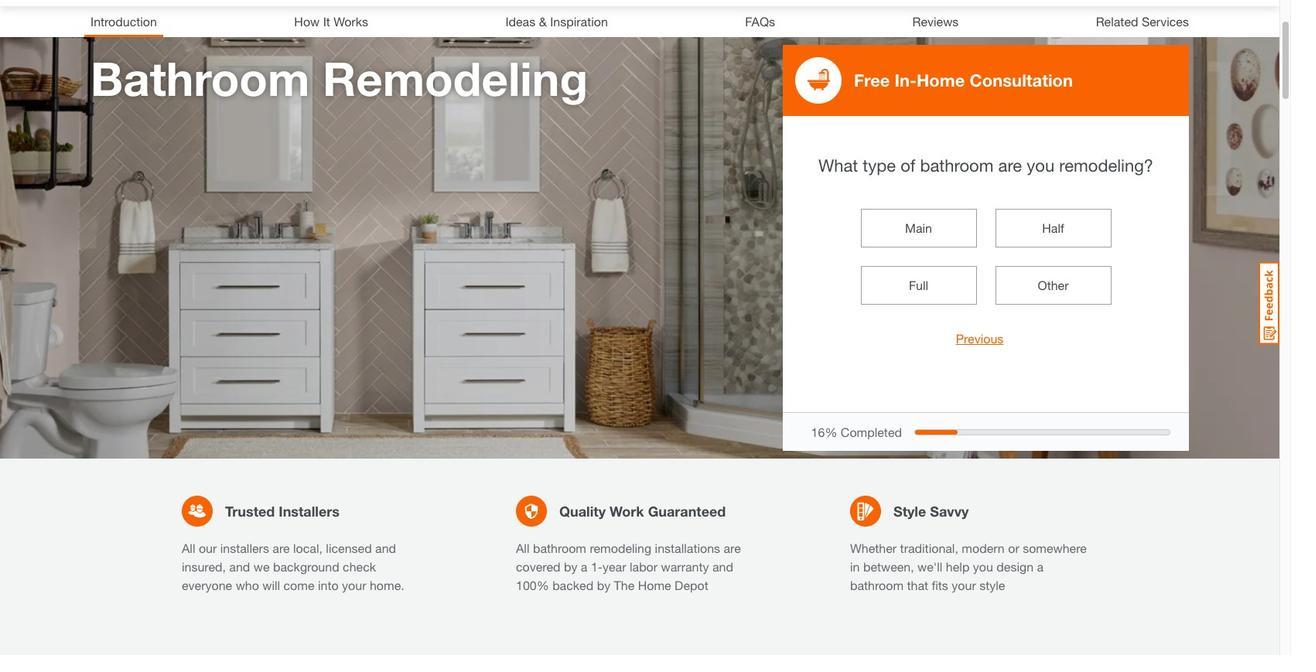 Task type: locate. For each thing, give the bounding box(es) containing it.
0 horizontal spatial by
[[564, 559, 577, 574]]

1 your from the left
[[342, 578, 366, 593]]

a
[[581, 559, 588, 574], [1037, 559, 1044, 574]]

your down check
[[342, 578, 366, 593]]

main
[[905, 220, 932, 235]]

1 a from the left
[[581, 559, 588, 574]]

background
[[273, 559, 339, 574]]

1 horizontal spatial a
[[1037, 559, 1044, 574]]

0 horizontal spatial your
[[342, 578, 366, 593]]

by up backed
[[564, 559, 577, 574]]

trusted installers
[[225, 503, 340, 520]]

2 horizontal spatial and
[[712, 559, 733, 574]]

related services
[[1096, 14, 1189, 29]]

all bathroom remodeling installations are covered by a 1-year labor warranty and 100% backed by the home depot
[[516, 541, 741, 593]]

are inside the all our installers are local, licensed and insured, and we background check everyone who will come into your home.
[[273, 541, 290, 555]]

remodeling?
[[1059, 156, 1154, 176]]

type
[[863, 156, 896, 176]]

ideas & inspiration
[[505, 14, 608, 29]]

guaranteed
[[648, 503, 726, 520]]

2 a from the left
[[1037, 559, 1044, 574]]

2 all from the left
[[516, 541, 530, 555]]

0 horizontal spatial you
[[973, 559, 993, 574]]

what type of bathroom are you remodeling? option group
[[795, 209, 1177, 305]]

ideas
[[505, 14, 536, 29]]

style
[[894, 503, 926, 520]]

a down somewhere
[[1037, 559, 1044, 574]]

our
[[199, 541, 217, 555]]

installers
[[279, 503, 340, 520]]

previous link
[[956, 330, 1004, 348]]

1 vertical spatial home
[[638, 578, 671, 593]]

are
[[998, 156, 1022, 176], [273, 541, 290, 555], [724, 541, 741, 555]]

depot
[[675, 578, 708, 593]]

your
[[342, 578, 366, 593], [952, 578, 976, 593]]

2 your from the left
[[952, 578, 976, 593]]

1 vertical spatial bathroom
[[533, 541, 586, 555]]

remodeling
[[590, 541, 652, 555]]

work
[[610, 503, 644, 520]]

come
[[284, 578, 315, 593]]

free in-home consultation
[[854, 70, 1073, 91]]

1 horizontal spatial and
[[375, 541, 396, 555]]

you up half
[[1027, 156, 1055, 176]]

1 horizontal spatial you
[[1027, 156, 1055, 176]]

home down the labor
[[638, 578, 671, 593]]

bathroom right 'of'
[[920, 156, 994, 176]]

1 horizontal spatial bathroom
[[850, 578, 904, 593]]

all for quality work guaranteed
[[516, 541, 530, 555]]

how it works
[[294, 14, 368, 29]]

0 vertical spatial you
[[1027, 156, 1055, 176]]

by
[[564, 559, 577, 574], [597, 578, 611, 593]]

bathroom down between,
[[850, 578, 904, 593]]

between,
[[863, 559, 914, 574]]

licensed
[[326, 541, 372, 555]]

2 horizontal spatial bathroom
[[920, 156, 994, 176]]

you down modern
[[973, 559, 993, 574]]

0 vertical spatial bathroom
[[920, 156, 994, 176]]

warranty
[[661, 559, 709, 574]]

1 horizontal spatial by
[[597, 578, 611, 593]]

or
[[1008, 541, 1019, 555]]

1 horizontal spatial all
[[516, 541, 530, 555]]

insured,
[[182, 559, 226, 574]]

a left 1-
[[581, 559, 588, 574]]

2 horizontal spatial are
[[998, 156, 1022, 176]]

your inside the all our installers are local, licensed and insured, and we background check everyone who will come into your home.
[[342, 578, 366, 593]]

are up half 'radio'
[[998, 156, 1022, 176]]

backed
[[552, 578, 594, 593]]

trusted
[[225, 503, 275, 520]]

and
[[375, 541, 396, 555], [229, 559, 250, 574], [712, 559, 733, 574]]

reviews
[[912, 14, 959, 29]]

all for trusted installers
[[182, 541, 195, 555]]

we
[[254, 559, 270, 574]]

1 horizontal spatial are
[[724, 541, 741, 555]]

1 all from the left
[[182, 541, 195, 555]]

local,
[[293, 541, 323, 555]]

0 horizontal spatial are
[[273, 541, 290, 555]]

fits
[[932, 578, 948, 593]]

bathroom inside whether traditional, modern or somewhere in between, we'll help you design a bathroom that fits your style
[[850, 578, 904, 593]]

it
[[323, 14, 330, 29]]

related
[[1096, 14, 1138, 29]]

0 horizontal spatial home
[[638, 578, 671, 593]]

1 vertical spatial you
[[973, 559, 993, 574]]

16%
[[811, 424, 837, 439]]

free
[[854, 70, 890, 91]]

all inside all bathroom remodeling installations are covered by a 1-year labor warranty and 100% backed by the home depot
[[516, 541, 530, 555]]

quality
[[559, 503, 606, 520]]

remodeling
[[323, 51, 588, 106]]

and right the 'warranty'
[[712, 559, 733, 574]]

all left our
[[182, 541, 195, 555]]

all up "covered"
[[516, 541, 530, 555]]

home inside all bathroom remodeling installations are covered by a 1-year labor warranty and 100% backed by the home depot
[[638, 578, 671, 593]]

and up check
[[375, 541, 396, 555]]

your inside whether traditional, modern or somewhere in between, we'll help you design a bathroom that fits your style
[[952, 578, 976, 593]]

installations
[[655, 541, 720, 555]]

bathroom up "covered"
[[533, 541, 586, 555]]

0 horizontal spatial a
[[581, 559, 588, 574]]

0 horizontal spatial all
[[182, 541, 195, 555]]

are right installations
[[724, 541, 741, 555]]

all
[[182, 541, 195, 555], [516, 541, 530, 555]]

all our installers are local, licensed and insured, and we background check everyone who will come into your home.
[[182, 541, 404, 593]]

Other radio
[[995, 266, 1111, 305]]

whether
[[850, 541, 897, 555]]

style
[[980, 578, 1005, 593]]

are left local,
[[273, 541, 290, 555]]

0 horizontal spatial bathroom
[[533, 541, 586, 555]]

0 vertical spatial home
[[917, 70, 965, 91]]

home
[[917, 70, 965, 91], [638, 578, 671, 593]]

the
[[614, 578, 635, 593]]

quality work guaranteed
[[559, 503, 726, 520]]

your down help
[[952, 578, 976, 593]]

full
[[909, 278, 928, 292]]

works
[[334, 14, 368, 29]]

home.
[[370, 578, 404, 593]]

savvy
[[930, 503, 969, 520]]

&
[[539, 14, 547, 29]]

100%
[[516, 578, 549, 593]]

you
[[1027, 156, 1055, 176], [973, 559, 993, 574]]

bathroom
[[920, 156, 994, 176], [533, 541, 586, 555], [850, 578, 904, 593]]

by down 1-
[[597, 578, 611, 593]]

half
[[1042, 220, 1064, 235]]

whether traditional, modern or somewhere in between, we'll help you design a bathroom that fits your style
[[850, 541, 1087, 593]]

2 vertical spatial bathroom
[[850, 578, 904, 593]]

all inside the all our installers are local, licensed and insured, and we background check everyone who will come into your home.
[[182, 541, 195, 555]]

what
[[818, 156, 858, 176]]

0 vertical spatial by
[[564, 559, 577, 574]]

we'll
[[918, 559, 943, 574]]

1 horizontal spatial your
[[952, 578, 976, 593]]

1 vertical spatial by
[[597, 578, 611, 593]]

1 horizontal spatial home
[[917, 70, 965, 91]]

and down "installers"
[[229, 559, 250, 574]]

home down reviews
[[917, 70, 965, 91]]

are inside all bathroom remodeling installations are covered by a 1-year labor warranty and 100% backed by the home depot
[[724, 541, 741, 555]]



Task type: vqa. For each thing, say whether or not it's contained in the screenshot.
Parker
no



Task type: describe. For each thing, give the bounding box(es) containing it.
are for you
[[998, 156, 1022, 176]]

you inside whether traditional, modern or somewhere in between, we'll help you design a bathroom that fits your style
[[973, 559, 993, 574]]

services
[[1142, 14, 1189, 29]]

Half radio
[[995, 209, 1111, 248]]

Full radio
[[861, 266, 977, 305]]

Main radio
[[861, 209, 977, 248]]

bathroom inside all bathroom remodeling installations are covered by a 1-year labor warranty and 100% backed by the home depot
[[533, 541, 586, 555]]

traditional,
[[900, 541, 958, 555]]

a inside whether traditional, modern or somewhere in between, we'll help you design a bathroom that fits your style
[[1037, 559, 1044, 574]]

0 horizontal spatial and
[[229, 559, 250, 574]]

into
[[318, 578, 339, 593]]

installers
[[220, 541, 269, 555]]

labor
[[630, 559, 658, 574]]

modern
[[962, 541, 1005, 555]]

bathroom
[[91, 51, 310, 106]]

1-
[[591, 559, 603, 574]]

a inside all bathroom remodeling installations are covered by a 1-year labor warranty and 100% backed by the home depot
[[581, 559, 588, 574]]

consultation
[[970, 70, 1073, 91]]

how
[[294, 14, 320, 29]]

introduction
[[91, 14, 157, 29]]

faqs
[[745, 14, 775, 29]]

everyone
[[182, 578, 232, 593]]

what type of bathroom are you remodeling?
[[818, 156, 1154, 176]]

bathroom remodeling
[[91, 51, 588, 106]]

year
[[603, 559, 626, 574]]

will
[[262, 578, 280, 593]]

previous
[[956, 331, 1004, 346]]

16% completed
[[811, 424, 902, 439]]

completed
[[841, 424, 902, 439]]

who
[[236, 578, 259, 593]]

in-
[[895, 70, 917, 91]]

help
[[946, 559, 970, 574]]

and inside all bathroom remodeling installations are covered by a 1-year labor warranty and 100% backed by the home depot
[[712, 559, 733, 574]]

other
[[1038, 278, 1069, 292]]

style savvy
[[894, 503, 969, 520]]

covered
[[516, 559, 561, 574]]

check
[[343, 559, 376, 574]]

that
[[907, 578, 928, 593]]

of
[[901, 156, 916, 176]]

feedback link image
[[1259, 262, 1280, 345]]

in
[[850, 559, 860, 574]]

design
[[997, 559, 1034, 574]]

are for covered
[[724, 541, 741, 555]]

somewhere
[[1023, 541, 1087, 555]]

inspiration
[[550, 14, 608, 29]]



